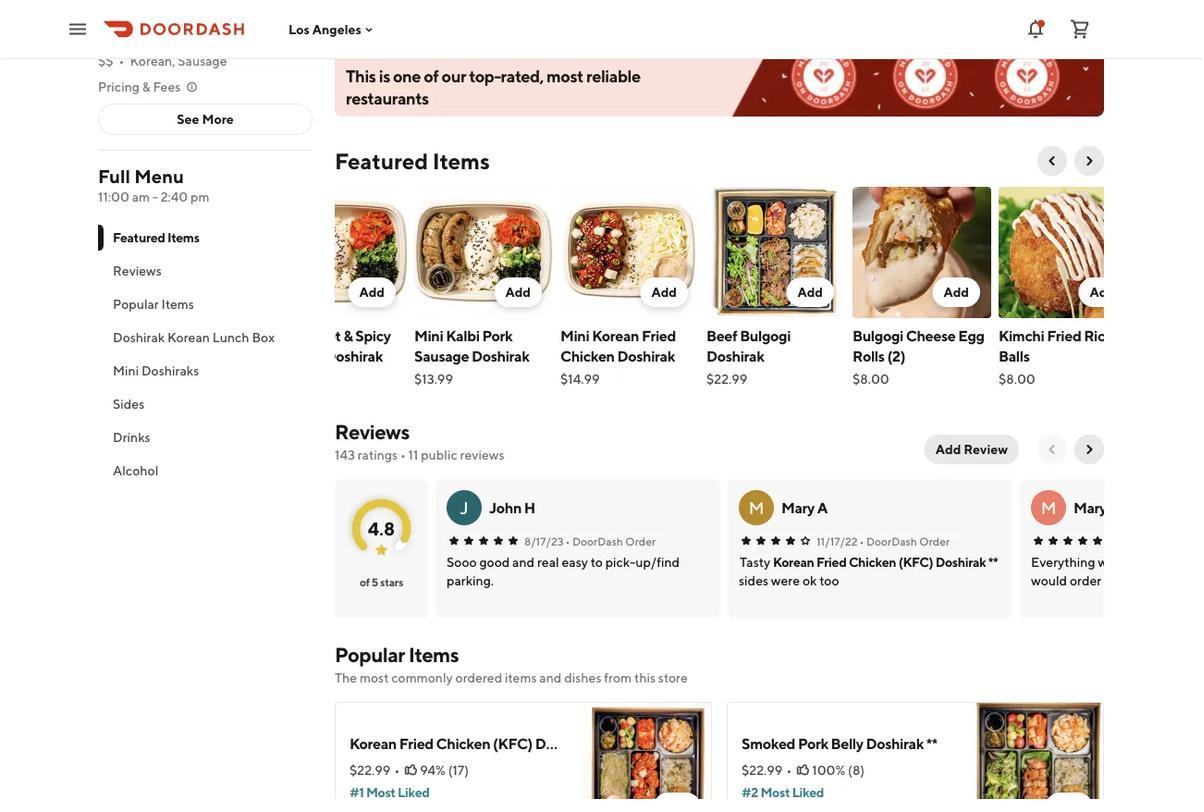 Task type: vqa. For each thing, say whether or not it's contained in the screenshot.
topmost ratings
yes



Task type: describe. For each thing, give the bounding box(es) containing it.
open
[[115, 1, 148, 17]]

fried inside 'mini korean fried chicken doshirak $14.99'
[[642, 327, 676, 345]]

• left 94%
[[394, 763, 400, 778]]

$8.00 inside kimchi fried rice balls $8.00
[[999, 371, 1036, 387]]

reviews link
[[335, 420, 410, 444]]

our
[[442, 66, 466, 86]]

$22.99 inside 'beef bulgogi doshirak $22.99'
[[707, 371, 748, 387]]

add for mini kalbi pork sausage doshirak
[[505, 284, 531, 300]]

reviews for reviews
[[113, 263, 162, 278]]

from
[[604, 670, 632, 685]]

see more
[[177, 111, 234, 127]]

(17)
[[448, 763, 469, 778]]

of 5 stars
[[360, 575, 403, 588]]

mini sweet & spicy chicken doshirak
[[268, 327, 391, 365]]

box
[[252, 330, 275, 345]]

popular items
[[113, 296, 194, 312]]

ordered
[[456, 670, 503, 685]]

0 horizontal spatial ratings
[[158, 27, 198, 43]]

now
[[151, 1, 176, 17]]

smoked
[[742, 735, 796, 753]]

$13.99
[[414, 371, 453, 387]]

$22.99 • for smoked
[[742, 763, 792, 778]]

(8)
[[848, 763, 865, 778]]

store
[[658, 670, 688, 685]]

egg
[[959, 327, 985, 345]]

is
[[379, 66, 390, 86]]

this
[[634, 670, 656, 685]]

94% (17)
[[420, 763, 469, 778]]

& inside mini sweet & spicy chicken doshirak
[[344, 327, 353, 345]]

drinks
[[113, 430, 150, 445]]

next image
[[1082, 442, 1097, 457]]

john h
[[489, 499, 535, 517]]

5
[[372, 575, 378, 588]]

doshirak korean lunch box button
[[98, 321, 313, 354]]

1 horizontal spatial 4.8
[[368, 518, 395, 539]]

mini kalbi pork sausage doshirak image
[[414, 187, 553, 318]]

100%
[[812, 763, 846, 778]]

balls
[[999, 347, 1030, 365]]

pricing
[[98, 79, 140, 94]]

popular items the most commonly ordered items and dishes from this store
[[335, 643, 688, 685]]

mini for mini korean fried chicken doshirak $14.99
[[561, 327, 590, 345]]

mary g
[[1074, 499, 1121, 517]]

doshirak inside mini kalbi pork sausage doshirak $13.99
[[472, 347, 529, 365]]

this
[[346, 66, 376, 86]]

doshirak korean lunch box
[[113, 330, 275, 345]]

• doordash order for m
[[860, 535, 950, 548]]

a
[[817, 499, 828, 517]]

add for kimchi fried rice balls
[[1090, 284, 1116, 300]]

los angeles
[[289, 22, 362, 37]]

beef bulgogi doshirak $22.99
[[707, 327, 791, 387]]

chicken inside "button"
[[849, 555, 897, 570]]

0 horizontal spatial korean fried chicken (kfc) doshirak **
[[350, 735, 607, 753]]

chicken up (17)
[[436, 735, 491, 753]]

see
[[177, 111, 199, 127]]

$$ • korean, sausage
[[98, 53, 227, 68]]

stars
[[380, 575, 403, 588]]

one
[[393, 66, 421, 86]]

bulgogi inside the bulgogi cheese egg rolls (2) $8.00
[[853, 327, 904, 345]]

korean down the the
[[350, 735, 397, 753]]

sides
[[113, 396, 145, 412]]

add for bulgogi cheese egg rolls (2)
[[944, 284, 969, 300]]

• right 8/17/23
[[566, 535, 570, 548]]

add button for mini kalbi pork sausage doshirak
[[494, 278, 542, 307]]

open menu image
[[67, 18, 89, 40]]

• right 11/17/22
[[860, 535, 865, 548]]

doshirak inside button
[[113, 330, 165, 345]]

$8.00 inside the bulgogi cheese egg rolls (2) $8.00
[[853, 371, 890, 387]]

11/17/22
[[817, 535, 858, 548]]

0.9 mi
[[215, 27, 252, 43]]

add button for mini korean fried chicken doshirak
[[641, 278, 688, 307]]

korean inside "button"
[[773, 555, 814, 570]]

mi
[[237, 27, 252, 43]]

11:00
[[98, 189, 129, 204]]

belly
[[831, 735, 864, 753]]

korean fried chicken (kfc) doshirak ** button
[[773, 553, 998, 572]]

• doordash order for j
[[566, 535, 656, 548]]

0 horizontal spatial 143
[[135, 27, 155, 43]]

restaurants
[[346, 88, 429, 108]]

chicken inside mini sweet & spicy chicken doshirak
[[268, 347, 323, 365]]

beef bulgogi doshirak image
[[707, 187, 845, 318]]

alcohol button
[[98, 454, 313, 487]]

and
[[540, 670, 562, 685]]

0 horizontal spatial (kfc)
[[493, 735, 533, 753]]

smoked pork belly doshirak **
[[742, 735, 938, 753]]

kimchi fried rice balls image
[[999, 187, 1138, 318]]

11
[[408, 447, 418, 463]]

mary for mary g
[[1074, 499, 1107, 517]]

featured inside heading
[[335, 148, 428, 174]]

cheese
[[906, 327, 956, 345]]

reliable
[[586, 66, 641, 86]]

fried up 94%
[[399, 735, 434, 753]]

add for mini korean fried chicken doshirak
[[652, 284, 677, 300]]

items inside "button"
[[161, 296, 194, 312]]

see more button
[[99, 105, 312, 134]]

los angeles button
[[289, 22, 376, 37]]

143 inside reviews 143 ratings • 11 public reviews
[[335, 447, 355, 463]]

add for beef bulgogi doshirak
[[798, 284, 823, 300]]

order for j
[[626, 535, 656, 548]]

add button for mini sweet & spicy chicken doshirak
[[348, 278, 396, 307]]

rated,
[[501, 66, 544, 86]]

• down 'smoked'
[[787, 763, 792, 778]]

next button of carousel image
[[1082, 154, 1097, 168]]

bulgogi inside 'beef bulgogi doshirak $22.99'
[[740, 327, 791, 345]]

full
[[98, 166, 131, 187]]

sides button
[[98, 388, 313, 421]]

bulgogi cheese egg rolls (2) $8.00
[[853, 327, 985, 387]]

mini doshiraks
[[113, 363, 199, 378]]

full menu 11:00 am - 2:40 pm
[[98, 166, 210, 204]]

review
[[964, 442, 1008, 457]]

fried inside kimchi fried rice balls $8.00
[[1047, 327, 1082, 345]]

0.9
[[215, 27, 235, 43]]

(kfc) inside "button"
[[899, 555, 934, 570]]

kimchi fried rice balls $8.00
[[999, 327, 1113, 387]]

mini for mini sweet & spicy chicken doshirak
[[268, 327, 297, 345]]

m for mary g
[[1041, 498, 1057, 518]]

mini for mini kalbi pork sausage doshirak $13.99
[[414, 327, 443, 345]]

add item to cart image for smoked pork belly doshirak **
[[1057, 793, 1082, 799]]

loved
[[378, 44, 413, 59]]

reviews button
[[98, 254, 313, 288]]

previous button of carousel image
[[1045, 154, 1060, 168]]

open now
[[115, 1, 176, 17]]

kimchi
[[999, 327, 1045, 345]]

pricing & fees button
[[98, 78, 199, 96]]

public
[[421, 447, 458, 463]]

drinks button
[[98, 421, 313, 454]]

menu
[[134, 166, 184, 187]]



Task type: locate. For each thing, give the bounding box(es) containing it.
0 horizontal spatial 4.8
[[98, 27, 117, 43]]

0 horizontal spatial order
[[626, 535, 656, 548]]

rolls
[[853, 347, 885, 365]]

0 horizontal spatial reviews
[[113, 263, 162, 278]]

add
[[359, 284, 385, 300], [505, 284, 531, 300], [652, 284, 677, 300], [798, 284, 823, 300], [944, 284, 969, 300], [1090, 284, 1116, 300], [936, 442, 961, 457]]

** inside "button"
[[989, 555, 998, 570]]

add inside button
[[936, 442, 961, 457]]

korean fried chicken (kfc) doshirak **
[[773, 555, 998, 570], [350, 735, 607, 753]]

2 doordash from the left
[[867, 535, 918, 548]]

0 horizontal spatial $8.00
[[853, 371, 890, 387]]

popular for popular items the most commonly ordered items and dishes from this store
[[335, 643, 405, 667]]

1 doordash from the left
[[573, 535, 623, 548]]

0 horizontal spatial &
[[142, 79, 150, 94]]

mini inside 'mini korean fried chicken doshirak $14.99'
[[561, 327, 590, 345]]

1 $22.99 • from the left
[[350, 763, 400, 778]]

1 horizontal spatial m
[[1041, 498, 1057, 518]]

doordash up korean fried chicken (kfc) doshirak ** "button"
[[867, 535, 918, 548]]

ratings down now
[[158, 27, 198, 43]]

pork right kalbi on the top left of page
[[482, 327, 513, 345]]

featured items down "-"
[[113, 230, 199, 245]]

$22.99 down beef
[[707, 371, 748, 387]]

0 horizontal spatial doordash
[[573, 535, 623, 548]]

of inside 'most loved restaurants this is one of our top-rated, most reliable restaurants'
[[424, 66, 439, 86]]

mini up '$14.99'
[[561, 327, 590, 345]]

$22.99
[[707, 371, 748, 387], [350, 763, 391, 778], [742, 763, 783, 778]]

1 mary from the left
[[782, 499, 815, 517]]

1 horizontal spatial • doordash order
[[860, 535, 950, 548]]

add button up egg
[[933, 278, 981, 307]]

1 horizontal spatial pork
[[798, 735, 829, 753]]

korean
[[592, 327, 639, 345], [168, 330, 210, 345], [773, 555, 814, 570], [350, 735, 397, 753]]

korean fried chicken (kfc) doshirak ** up (17)
[[350, 735, 607, 753]]

featured down restaurants
[[335, 148, 428, 174]]

most right the rated,
[[547, 66, 584, 86]]

rice
[[1084, 327, 1113, 345]]

mini korean fried chicken doshirak image
[[561, 187, 699, 318]]

popular inside popular items the most commonly ordered items and dishes from this store
[[335, 643, 405, 667]]

most inside 'most loved restaurants this is one of our top-rated, most reliable restaurants'
[[547, 66, 584, 86]]

0 vertical spatial &
[[142, 79, 150, 94]]

add button
[[348, 278, 396, 307], [494, 278, 542, 307], [641, 278, 688, 307], [787, 278, 834, 307], [933, 278, 981, 307], [1079, 278, 1127, 307]]

fried inside "button"
[[817, 555, 847, 570]]

mini sweet & spicy chicken doshirak image
[[268, 187, 407, 318]]

$22.99 • left 94%
[[350, 763, 400, 778]]

100% (8)
[[812, 763, 865, 778]]

popular up doshirak korean lunch box
[[113, 296, 159, 312]]

0 horizontal spatial bulgogi
[[740, 327, 791, 345]]

1 add button from the left
[[348, 278, 396, 307]]

pricing & fees
[[98, 79, 181, 94]]

featured items down restaurants
[[335, 148, 490, 174]]

mini inside button
[[113, 363, 139, 378]]

doordash for m
[[867, 535, 918, 548]]

previous image
[[1045, 442, 1060, 457]]

restaurants
[[415, 44, 484, 59]]

add review
[[936, 442, 1008, 457]]

143 ratings •
[[135, 27, 209, 43]]

fried left rice
[[1047, 327, 1082, 345]]

-
[[153, 189, 158, 204]]

•
[[204, 27, 209, 43], [119, 53, 124, 68], [400, 447, 406, 463], [566, 535, 570, 548], [860, 535, 865, 548], [394, 763, 400, 778], [787, 763, 792, 778]]

0 horizontal spatial sausage
[[178, 53, 227, 68]]

1 vertical spatial popular
[[335, 643, 405, 667]]

• doordash order right 8/17/23
[[566, 535, 656, 548]]

order
[[626, 535, 656, 548], [920, 535, 950, 548]]

2:40
[[161, 189, 188, 204]]

los
[[289, 22, 310, 37]]

items up reviews button
[[167, 230, 199, 245]]

143
[[135, 27, 155, 43], [335, 447, 355, 463]]

1 vertical spatial 4.8
[[368, 518, 395, 539]]

h
[[524, 499, 535, 517]]

items up commonly at the bottom of the page
[[409, 643, 459, 667]]

0 vertical spatial 143
[[135, 27, 155, 43]]

0 vertical spatial 4.8
[[98, 27, 117, 43]]

1 horizontal spatial &
[[344, 327, 353, 345]]

2 bulgogi from the left
[[853, 327, 904, 345]]

2 mary from the left
[[1074, 499, 1107, 517]]

popular inside "button"
[[113, 296, 159, 312]]

bulgogi right beef
[[740, 327, 791, 345]]

doshirak inside mini sweet & spicy chicken doshirak
[[325, 347, 383, 365]]

ratings down reviews link
[[358, 447, 398, 463]]

chicken
[[268, 347, 323, 365], [561, 347, 615, 365], [849, 555, 897, 570], [436, 735, 491, 753]]

popular for popular items
[[113, 296, 159, 312]]

items down our
[[433, 148, 490, 174]]

of left 5
[[360, 575, 370, 588]]

$22.99 for korean fried chicken (kfc) doshirak **
[[350, 763, 391, 778]]

1 horizontal spatial of
[[424, 66, 439, 86]]

john
[[489, 499, 522, 517]]

0 vertical spatial of
[[424, 66, 439, 86]]

reviews 143 ratings • 11 public reviews
[[335, 420, 505, 463]]

doordash for j
[[573, 535, 623, 548]]

korean up '$14.99'
[[592, 327, 639, 345]]

mini left the sweet
[[268, 327, 297, 345]]

dishes
[[564, 670, 602, 685]]

• inside reviews 143 ratings • 11 public reviews
[[400, 447, 406, 463]]

0 vertical spatial pork
[[482, 327, 513, 345]]

top-
[[469, 66, 501, 86]]

items
[[505, 670, 537, 685]]

0 vertical spatial most
[[547, 66, 584, 86]]

reviews up the 11 on the left of page
[[335, 420, 410, 444]]

&
[[142, 79, 150, 94], [344, 327, 353, 345]]

add button for kimchi fried rice balls
[[1079, 278, 1127, 307]]

$22.99 • down 'smoked'
[[742, 763, 792, 778]]

$22.99 down 'smoked'
[[742, 763, 783, 778]]

1 m from the left
[[749, 498, 764, 518]]

2 add button from the left
[[494, 278, 542, 307]]

j
[[460, 498, 469, 518]]

mini inside mini kalbi pork sausage doshirak $13.99
[[414, 327, 443, 345]]

8/17/23
[[524, 535, 564, 548]]

• left 0.9
[[204, 27, 209, 43]]

0 vertical spatial featured items
[[335, 148, 490, 174]]

1 add item to cart image from the left
[[665, 793, 690, 799]]

fried down 11/17/22
[[817, 555, 847, 570]]

reviews inside reviews 143 ratings • 11 public reviews
[[335, 420, 410, 444]]

most
[[346, 44, 375, 59]]

1 vertical spatial reviews
[[335, 420, 410, 444]]

alcohol
[[113, 463, 158, 478]]

m
[[749, 498, 764, 518], [1041, 498, 1057, 518]]

chicken up '$14.99'
[[561, 347, 615, 365]]

1 vertical spatial (kfc)
[[493, 735, 533, 753]]

• doordash order up korean fried chicken (kfc) doshirak ** "button"
[[860, 535, 950, 548]]

**
[[989, 555, 998, 570], [596, 735, 607, 753], [927, 735, 938, 753]]

0 horizontal spatial featured items
[[113, 230, 199, 245]]

0 horizontal spatial add item to cart image
[[665, 793, 690, 799]]

add button for bulgogi cheese egg rolls (2)
[[933, 278, 981, 307]]

1 vertical spatial featured
[[113, 230, 165, 245]]

$8.00
[[853, 371, 890, 387], [999, 371, 1036, 387]]

bulgogi
[[740, 327, 791, 345], [853, 327, 904, 345]]

sausage for pork
[[414, 347, 469, 365]]

& left 'spicy'
[[344, 327, 353, 345]]

1 vertical spatial ratings
[[358, 447, 398, 463]]

2 horizontal spatial **
[[989, 555, 998, 570]]

bulgogi up rolls
[[853, 327, 904, 345]]

4.8 up of 5 stars
[[368, 518, 395, 539]]

doordash
[[573, 535, 623, 548], [867, 535, 918, 548]]

doshiraks
[[141, 363, 199, 378]]

mary left a
[[782, 499, 815, 517]]

1 horizontal spatial ratings
[[358, 447, 398, 463]]

of
[[424, 66, 439, 86], [360, 575, 370, 588]]

0 horizontal spatial most
[[360, 670, 389, 685]]

1 horizontal spatial bulgogi
[[853, 327, 904, 345]]

0 horizontal spatial $22.99 •
[[350, 763, 400, 778]]

most loved restaurants this is one of our top-rated, most reliable restaurants
[[346, 44, 641, 108]]

chicken down the sweet
[[268, 347, 323, 365]]

items up doshirak korean lunch box
[[161, 296, 194, 312]]

2 $22.99 • from the left
[[742, 763, 792, 778]]

doshirak
[[113, 330, 165, 345], [325, 347, 383, 365], [472, 347, 529, 365], [617, 347, 675, 365], [707, 347, 764, 365], [936, 555, 986, 570], [535, 735, 593, 753], [866, 735, 924, 753]]

of left our
[[424, 66, 439, 86]]

order for m
[[920, 535, 950, 548]]

1 horizontal spatial 143
[[335, 447, 355, 463]]

m for mary a
[[749, 498, 764, 518]]

add button up mini kalbi pork sausage doshirak $13.99
[[494, 278, 542, 307]]

1 order from the left
[[626, 535, 656, 548]]

most inside popular items the most commonly ordered items and dishes from this store
[[360, 670, 389, 685]]

commonly
[[392, 670, 453, 685]]

0 vertical spatial sausage
[[178, 53, 227, 68]]

1 bulgogi from the left
[[740, 327, 791, 345]]

add button up 'beef bulgogi doshirak $22.99'
[[787, 278, 834, 307]]

0 vertical spatial featured
[[335, 148, 428, 174]]

featured down am at top
[[113, 230, 165, 245]]

1 vertical spatial of
[[360, 575, 370, 588]]

sausage up $13.99
[[414, 347, 469, 365]]

popular items button
[[98, 288, 313, 321]]

korean fried chicken (kfc) doshirak ** image
[[581, 702, 712, 799]]

$22.99 for smoked pork belly doshirak **
[[742, 763, 783, 778]]

$22.99 left 94%
[[350, 763, 391, 778]]

1 horizontal spatial (kfc)
[[899, 555, 934, 570]]

spicy
[[355, 327, 391, 345]]

0 vertical spatial popular
[[113, 296, 159, 312]]

featured items heading
[[335, 146, 490, 176]]

beef
[[707, 327, 738, 345]]

popular up the the
[[335, 643, 405, 667]]

sausage for korean,
[[178, 53, 227, 68]]

reviews
[[460, 447, 505, 463]]

mini korean fried chicken doshirak $14.99
[[561, 327, 676, 387]]

doshirak inside 'beef bulgogi doshirak $22.99'
[[707, 347, 764, 365]]

$8.00 down balls at the right top
[[999, 371, 1036, 387]]

& inside pricing & fees button
[[142, 79, 150, 94]]

1 • doordash order from the left
[[566, 535, 656, 548]]

korean down popular items "button"
[[168, 330, 210, 345]]

1 vertical spatial korean fried chicken (kfc) doshirak **
[[350, 735, 607, 753]]

1 $8.00 from the left
[[853, 371, 890, 387]]

2 • doordash order from the left
[[860, 535, 950, 548]]

items inside heading
[[433, 148, 490, 174]]

3 add button from the left
[[641, 278, 688, 307]]

mary a
[[782, 499, 828, 517]]

1 horizontal spatial $22.99 •
[[742, 763, 792, 778]]

mini
[[268, 327, 297, 345], [414, 327, 443, 345], [561, 327, 590, 345], [113, 363, 139, 378]]

0 horizontal spatial • doordash order
[[566, 535, 656, 548]]

$$
[[98, 53, 113, 68]]

add button up 'spicy'
[[348, 278, 396, 307]]

4.8 up $$
[[98, 27, 117, 43]]

mini for mini doshiraks
[[113, 363, 139, 378]]

1 horizontal spatial featured
[[335, 148, 428, 174]]

pork inside mini kalbi pork sausage doshirak $13.99
[[482, 327, 513, 345]]

korean inside button
[[168, 330, 210, 345]]

143 down 'open now'
[[135, 27, 155, 43]]

$14.99
[[561, 371, 600, 387]]

& left fees
[[142, 79, 150, 94]]

1 vertical spatial sausage
[[414, 347, 469, 365]]

1 horizontal spatial popular
[[335, 643, 405, 667]]

1 horizontal spatial mary
[[1074, 499, 1107, 517]]

(2)
[[887, 347, 906, 365]]

add button up rice
[[1079, 278, 1127, 307]]

most right the the
[[360, 670, 389, 685]]

korean down mary a
[[773, 555, 814, 570]]

mary left g
[[1074, 499, 1107, 517]]

fried left beef
[[642, 327, 676, 345]]

add button up 'mini korean fried chicken doshirak $14.99'
[[641, 278, 688, 307]]

$22.99 • for korean
[[350, 763, 400, 778]]

add for mini sweet & spicy chicken doshirak
[[359, 284, 385, 300]]

mini inside mini sweet & spicy chicken doshirak
[[268, 327, 297, 345]]

reviews up popular items
[[113, 263, 162, 278]]

0 vertical spatial ratings
[[158, 27, 198, 43]]

m left mary g
[[1041, 498, 1057, 518]]

2 order from the left
[[920, 535, 950, 548]]

more
[[202, 111, 234, 127]]

143 down reviews link
[[335, 447, 355, 463]]

• right $$
[[119, 53, 124, 68]]

0 horizontal spatial m
[[749, 498, 764, 518]]

2 m from the left
[[1041, 498, 1057, 518]]

0 horizontal spatial of
[[360, 575, 370, 588]]

korean,
[[130, 53, 175, 68]]

add item to cart image
[[665, 793, 690, 799], [1057, 793, 1082, 799]]

sausage inside mini kalbi pork sausage doshirak $13.99
[[414, 347, 469, 365]]

add item to cart image for korean fried chicken (kfc) doshirak **
[[665, 793, 690, 799]]

pork up the "100%"
[[798, 735, 829, 753]]

2 $8.00 from the left
[[999, 371, 1036, 387]]

$8.00 down rolls
[[853, 371, 890, 387]]

doshirak inside 'mini korean fried chicken doshirak $14.99'
[[617, 347, 675, 365]]

1 horizontal spatial **
[[927, 735, 938, 753]]

1 horizontal spatial doordash
[[867, 535, 918, 548]]

featured
[[335, 148, 428, 174], [113, 230, 165, 245]]

doshirak inside "button"
[[936, 555, 986, 570]]

1 horizontal spatial featured items
[[335, 148, 490, 174]]

1 horizontal spatial $8.00
[[999, 371, 1036, 387]]

5 add button from the left
[[933, 278, 981, 307]]

$22.99 •
[[350, 763, 400, 778], [742, 763, 792, 778]]

angeles
[[312, 22, 362, 37]]

1 vertical spatial pork
[[798, 735, 829, 753]]

1 vertical spatial &
[[344, 327, 353, 345]]

0 vertical spatial korean fried chicken (kfc) doshirak **
[[773, 555, 998, 570]]

m left mary a
[[749, 498, 764, 518]]

4.8
[[98, 27, 117, 43], [368, 518, 395, 539]]

mini doshiraks button
[[98, 354, 313, 388]]

sausage down 0.9
[[178, 53, 227, 68]]

1 vertical spatial most
[[360, 670, 389, 685]]

korean fried chicken (kfc) doshirak ** down 11/17/22
[[773, 555, 998, 570]]

0 horizontal spatial mary
[[782, 499, 815, 517]]

add button for beef bulgogi doshirak
[[787, 278, 834, 307]]

0 horizontal spatial **
[[596, 735, 607, 753]]

0 vertical spatial (kfc)
[[899, 555, 934, 570]]

0 vertical spatial reviews
[[113, 263, 162, 278]]

0 horizontal spatial popular
[[113, 296, 159, 312]]

2 add item to cart image from the left
[[1057, 793, 1082, 799]]

1 horizontal spatial add item to cart image
[[1057, 793, 1082, 799]]

0 horizontal spatial pork
[[482, 327, 513, 345]]

1 horizontal spatial sausage
[[414, 347, 469, 365]]

chicken down 11/17/22
[[849, 555, 897, 570]]

mini up sides
[[113, 363, 139, 378]]

94%
[[420, 763, 446, 778]]

mini left kalbi on the top left of page
[[414, 327, 443, 345]]

(kfc)
[[899, 555, 934, 570], [493, 735, 533, 753]]

korean inside 'mini korean fried chicken doshirak $14.99'
[[592, 327, 639, 345]]

ratings inside reviews 143 ratings • 11 public reviews
[[358, 447, 398, 463]]

mary for mary a
[[782, 499, 815, 517]]

fees
[[153, 79, 181, 94]]

items inside popular items the most commonly ordered items and dishes from this store
[[409, 643, 459, 667]]

featured items
[[335, 148, 490, 174], [113, 230, 199, 245]]

1 vertical spatial featured items
[[113, 230, 199, 245]]

reviews inside reviews button
[[113, 263, 162, 278]]

smoked pork belly doshirak ** image
[[973, 702, 1104, 799]]

bulgogi cheese egg rolls (2) image
[[853, 187, 992, 318]]

1 horizontal spatial reviews
[[335, 420, 410, 444]]

1 horizontal spatial most
[[547, 66, 584, 86]]

4 add button from the left
[[787, 278, 834, 307]]

1 horizontal spatial korean fried chicken (kfc) doshirak **
[[773, 555, 998, 570]]

doordash right 8/17/23
[[573, 535, 623, 548]]

1 vertical spatial 143
[[335, 447, 355, 463]]

• left the 11 on the left of page
[[400, 447, 406, 463]]

reviews for reviews 143 ratings • 11 public reviews
[[335, 420, 410, 444]]

notification bell image
[[1025, 18, 1047, 40]]

1 horizontal spatial order
[[920, 535, 950, 548]]

chicken inside 'mini korean fried chicken doshirak $14.99'
[[561, 347, 615, 365]]

0 items, open order cart image
[[1069, 18, 1092, 40]]

kalbi
[[446, 327, 480, 345]]

0 horizontal spatial featured
[[113, 230, 165, 245]]

add review button
[[925, 435, 1019, 464]]

6 add button from the left
[[1079, 278, 1127, 307]]



